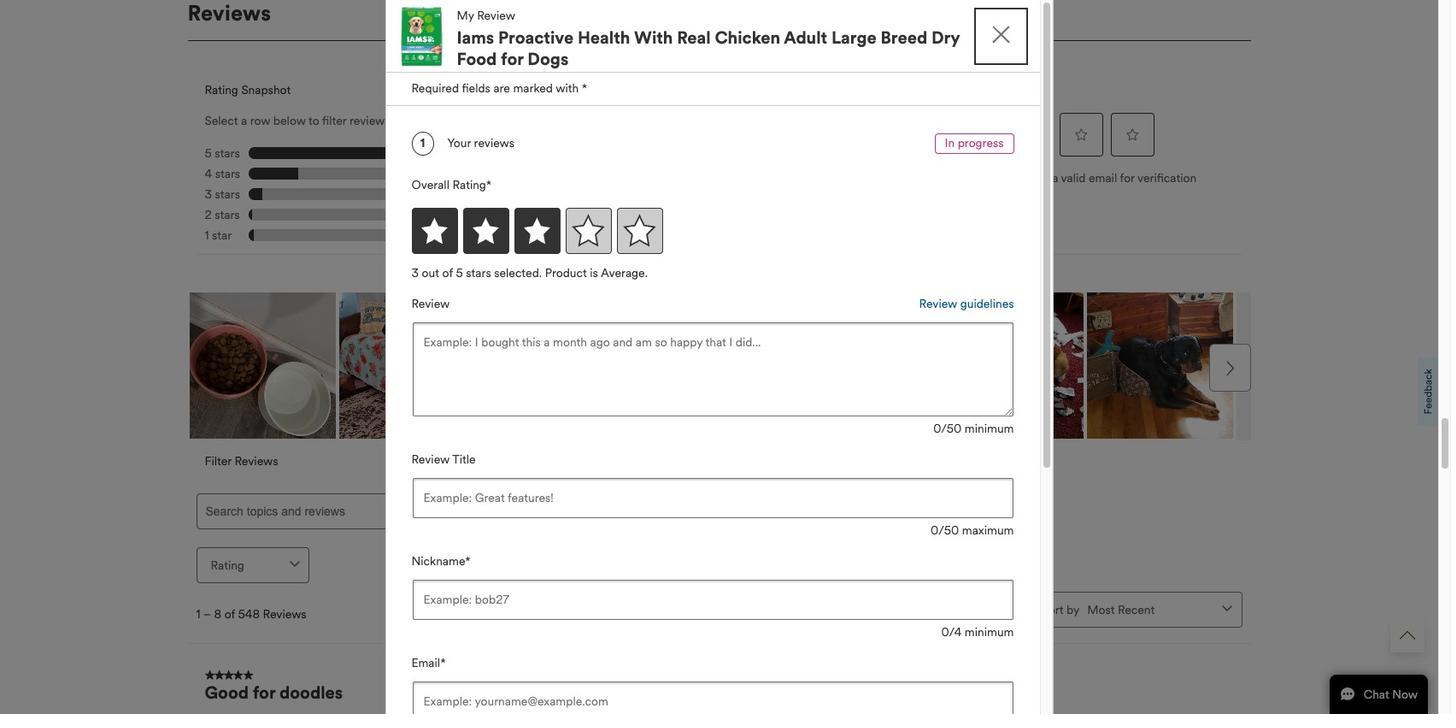 Task type: describe. For each thing, give the bounding box(es) containing it.
2 stars
[[205, 208, 240, 222]]

to
[[309, 114, 320, 129]]

adding a review will require a valid email for verification
[[903, 171, 1197, 186]]

good for doodles
[[205, 682, 343, 703]]

filter reviews
[[205, 454, 278, 469]]

doodles
[[280, 682, 343, 703]]

1 star
[[205, 228, 232, 243]]

select
[[205, 114, 238, 129]]

5
[[205, 146, 212, 161]]

8 inside rating snapshot group
[[498, 208, 505, 222]]

will
[[991, 171, 1009, 186]]

548
[[238, 608, 260, 622]]

1 for 1 star
[[205, 228, 209, 243]]

styled arrow button link
[[1391, 618, 1425, 652]]

select a row below to filter reviews.
[[205, 114, 393, 129]]

stars for 3 stars
[[215, 187, 240, 202]]

overall rating
[[554, 83, 628, 98]]

require
[[1012, 171, 1050, 186]]

–
[[204, 608, 211, 622]]

rating snapshot
[[205, 83, 291, 98]]

verification
[[1138, 171, 1197, 186]]

2 rating from the left
[[595, 83, 628, 98]]

reviews.
[[350, 114, 393, 129]]

of
[[225, 608, 235, 622]]

1 vertical spatial 8
[[214, 608, 222, 622]]

review
[[953, 171, 988, 186]]

3
[[205, 187, 212, 202]]

snapshot
[[242, 83, 291, 98]]

12
[[498, 228, 509, 243]]



Task type: locate. For each thing, give the bounding box(es) containing it.
3 stars
[[205, 187, 240, 202]]

stars
[[215, 146, 240, 161], [215, 167, 240, 181], [215, 187, 240, 202], [215, 208, 240, 222]]

2
[[205, 208, 212, 222]]

8
[[498, 208, 505, 222], [214, 608, 222, 622]]

8 up the 12
[[498, 208, 505, 222]]

stars for 4 stars
[[215, 167, 240, 181]]

None search field
[[196, 494, 633, 530]]

0 horizontal spatial rating
[[205, 83, 238, 98]]

0 vertical spatial reviews
[[235, 454, 278, 469]]

reviews right filter
[[235, 454, 278, 469]]

adding
[[903, 171, 941, 186]]

stars for 2 stars
[[215, 208, 240, 222]]

a left review
[[944, 171, 950, 186]]

2 horizontal spatial a
[[1053, 171, 1059, 186]]

stars right 3
[[215, 187, 240, 202]]

5 stars
[[205, 146, 240, 161]]

filter
[[322, 114, 347, 129]]

0 horizontal spatial 8
[[214, 608, 222, 622]]

row
[[250, 114, 270, 129]]

a
[[241, 114, 247, 129], [944, 171, 950, 186], [1053, 171, 1059, 186]]

0 vertical spatial 1
[[205, 228, 209, 243]]

1 horizontal spatial 8
[[498, 208, 505, 222]]

star
[[212, 228, 232, 243]]

a left valid
[[1053, 171, 1059, 186]]

filter
[[205, 454, 232, 469]]

stars for 5 stars
[[215, 146, 240, 161]]

for right good
[[253, 682, 276, 703]]

a left row
[[241, 114, 247, 129]]

Search topics and reviews text field
[[196, 494, 633, 530]]

rating snapshot group
[[205, 143, 537, 246]]

4 stars
[[205, 167, 240, 181]]

0 vertical spatial for
[[1121, 171, 1135, 186]]

1
[[205, 228, 209, 243], [196, 608, 200, 622]]

a for row
[[241, 114, 247, 129]]

rating
[[205, 83, 238, 98], [595, 83, 628, 98]]

4
[[205, 167, 212, 181]]

1 vertical spatial for
[[253, 682, 276, 703]]

rating right overall
[[595, 83, 628, 98]]

1 stars from the top
[[215, 146, 240, 161]]

1 rating from the left
[[205, 83, 238, 98]]

stars right 4
[[215, 167, 240, 181]]

for right email at the top
[[1121, 171, 1135, 186]]

2 stars from the top
[[215, 167, 240, 181]]

stars right 5
[[215, 146, 240, 161]]

0 vertical spatial 8
[[498, 208, 505, 222]]

1 horizontal spatial rating
[[595, 83, 628, 98]]

scroll to top image
[[1401, 628, 1416, 643]]

8 right –
[[214, 608, 222, 622]]

0 horizontal spatial for
[[253, 682, 276, 703]]

1 horizontal spatial 1
[[205, 228, 209, 243]]

1 – 8 of 548 reviews
[[196, 608, 307, 622]]

1 horizontal spatial a
[[944, 171, 950, 186]]

rating is 3 (out of 5 stars). group
[[903, 109, 1159, 160]]

1 left star
[[205, 228, 209, 243]]

valid
[[1062, 171, 1086, 186]]

reviews right the "548"
[[263, 608, 307, 622]]

stars right 2
[[215, 208, 240, 222]]

384
[[498, 146, 520, 161]]

1 vertical spatial reviews
[[263, 608, 307, 622]]

reviews
[[235, 454, 278, 469], [263, 608, 307, 622]]

0 horizontal spatial 1
[[196, 608, 200, 622]]

rating up select
[[205, 83, 238, 98]]

good
[[205, 682, 249, 703]]

1 horizontal spatial for
[[1121, 171, 1135, 186]]

3 stars button
[[205, 184, 537, 205]]

1 left –
[[196, 608, 200, 622]]

4 stars button
[[205, 164, 537, 184]]

for
[[1121, 171, 1135, 186], [253, 682, 276, 703]]

overall
[[554, 83, 592, 98]]

below
[[273, 114, 306, 129]]

1 for 1 – 8 of 548 reviews
[[196, 608, 200, 622]]

email
[[1089, 171, 1118, 186]]

1 inside rating snapshot group
[[205, 228, 209, 243]]

a for review
[[944, 171, 950, 186]]

0 horizontal spatial a
[[241, 114, 247, 129]]

3 stars from the top
[[215, 187, 240, 202]]

4 stars from the top
[[215, 208, 240, 222]]

1 vertical spatial 1
[[196, 608, 200, 622]]



Task type: vqa. For each thing, say whether or not it's contained in the screenshot.
&
no



